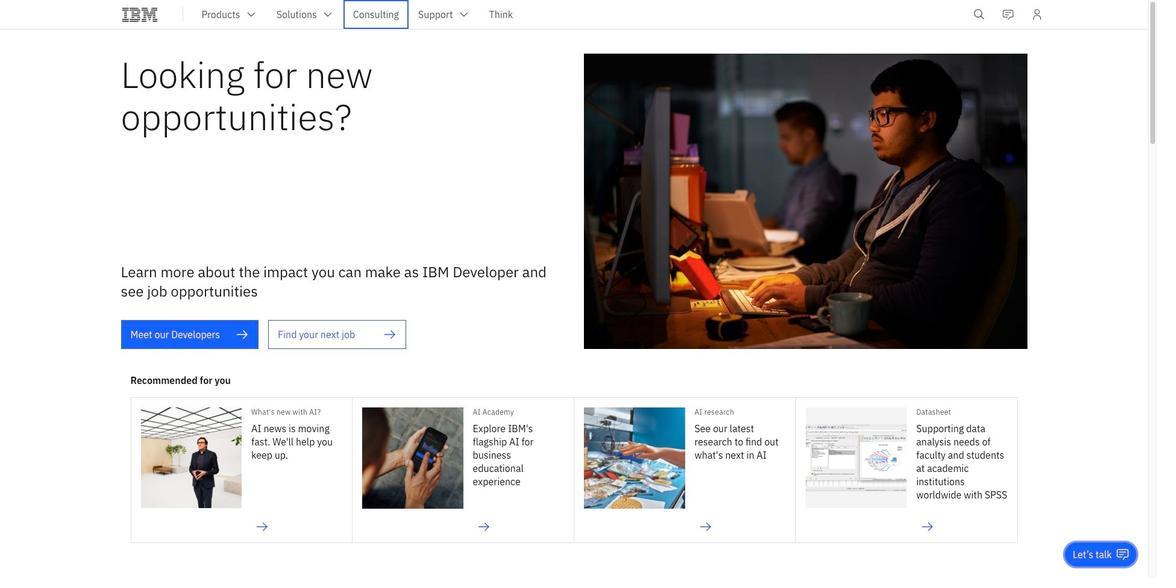 Task type: locate. For each thing, give the bounding box(es) containing it.
let's talk element
[[1073, 548, 1112, 561]]



